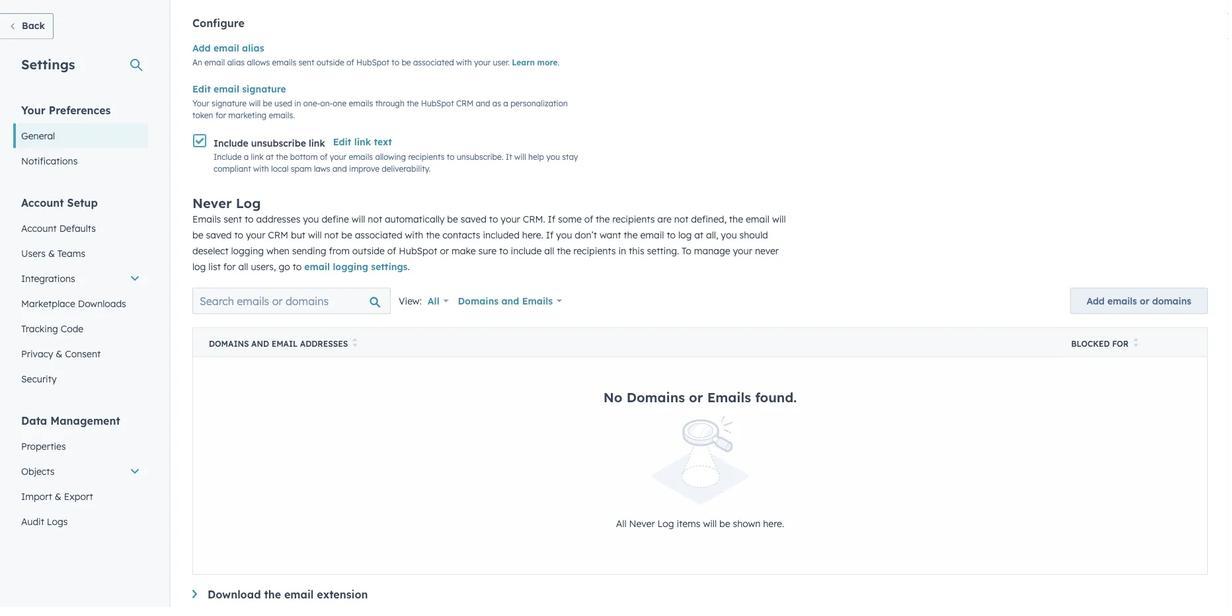 Task type: locate. For each thing, give the bounding box(es) containing it.
1 vertical spatial logging
[[333, 261, 368, 272]]

add up blocked for
[[1087, 295, 1105, 307]]

downloads
[[78, 298, 126, 310]]

1 horizontal spatial a
[[503, 98, 508, 108]]

a inside edit email signature your signature will be used in one-on-one emails through the hubspot crm and as a personalization token for marketing emails.
[[503, 98, 508, 108]]

allows
[[247, 57, 270, 67]]

2 vertical spatial hubspot
[[399, 245, 437, 256]]

1 horizontal spatial edit
[[333, 136, 351, 148]]

or for no domains or emails found.
[[689, 389, 703, 406]]

your up general
[[21, 103, 46, 117]]

add inside add emails or domains 'button'
[[1087, 295, 1105, 307]]

2 include from the top
[[214, 152, 242, 162]]

and left email
[[251, 339, 269, 349]]

of up one
[[347, 57, 354, 67]]

press to sort. element
[[352, 338, 357, 349], [1134, 338, 1139, 349]]

link down include unsubscribe link
[[251, 152, 264, 162]]

sent up one-
[[299, 57, 314, 67]]

2 account from the top
[[21, 223, 57, 234]]

at
[[266, 152, 274, 162], [695, 229, 704, 241]]

will right it
[[514, 152, 526, 162]]

will inside edit email signature your signature will be used in one-on-one emails through the hubspot crm and as a personalization token for marketing emails.
[[249, 98, 261, 108]]

1 vertical spatial domains
[[209, 339, 249, 349]]

associated inside add email alias an email alias allows emails sent outside of hubspot to be associated with your user. learn more .
[[413, 57, 454, 67]]

emails up improve
[[349, 152, 373, 162]]

1 press to sort. element from the left
[[352, 338, 357, 349]]

1 vertical spatial all
[[616, 518, 627, 530]]

0 horizontal spatial at
[[266, 152, 274, 162]]

edit email signature your signature will be used in one-on-one emails through the hubspot crm and as a personalization token for marketing emails.
[[192, 83, 568, 120]]

recipients up deliverability.
[[408, 152, 445, 162]]

for right token
[[216, 110, 226, 120]]

0 horizontal spatial a
[[244, 152, 249, 162]]

with
[[456, 57, 472, 67], [253, 164, 269, 174], [405, 229, 423, 241]]

edit for email
[[192, 83, 211, 95]]

0 vertical spatial in
[[295, 98, 301, 108]]

of up the laws
[[320, 152, 328, 162]]

1 vertical spatial log
[[658, 518, 674, 530]]

email left "extension"
[[284, 588, 314, 602]]

or inside 'button'
[[1140, 295, 1150, 307]]

account
[[21, 196, 64, 209], [21, 223, 57, 234]]

log
[[678, 229, 692, 241], [192, 261, 206, 272]]

1 vertical spatial include
[[214, 152, 242, 162]]

your preferences element
[[13, 103, 148, 174]]

1 vertical spatial sent
[[224, 213, 242, 225]]

import
[[21, 491, 52, 503]]

not down the define
[[324, 229, 339, 241]]

account up users
[[21, 223, 57, 234]]

include inside edit link text include a link at the bottom of your emails allowing recipients to unsubscribe. it will help you stay compliant with local spam laws and improve deliverability.
[[214, 152, 242, 162]]

your down the should
[[733, 245, 753, 256]]

to
[[392, 57, 399, 67], [447, 152, 455, 162], [245, 213, 254, 225], [489, 213, 498, 225], [234, 229, 243, 241], [667, 229, 676, 241], [499, 245, 508, 256], [293, 261, 302, 272]]

0 vertical spatial recipients
[[408, 152, 445, 162]]

1 account from the top
[[21, 196, 64, 209]]

1 vertical spatial at
[[695, 229, 704, 241]]

here. down crm.
[[522, 229, 543, 241]]

1 horizontal spatial domains
[[458, 295, 499, 307]]

objects
[[21, 466, 54, 477]]

your
[[474, 57, 491, 67], [330, 152, 347, 162], [501, 213, 520, 225], [246, 229, 265, 241], [733, 245, 753, 256]]

. up view:
[[408, 261, 410, 272]]

domains inside domains and emails popup button
[[458, 295, 499, 307]]

hubspot right through
[[421, 98, 454, 108]]

download
[[208, 588, 261, 602]]

0 vertical spatial or
[[440, 245, 449, 256]]

edit inside edit email signature your signature will be used in one-on-one emails through the hubspot crm and as a personalization token for marketing emails.
[[192, 83, 211, 95]]

marketplace downloads
[[21, 298, 126, 310]]

0 horizontal spatial or
[[440, 245, 449, 256]]

be up contacts
[[447, 213, 458, 225]]

and right the laws
[[333, 164, 347, 174]]

users
[[21, 248, 46, 259]]

this
[[629, 245, 645, 256]]

in inside edit email signature your signature will be used in one-on-one emails through the hubspot crm and as a personalization token for marketing emails.
[[295, 98, 301, 108]]

configure
[[192, 17, 245, 30]]

will up marketing
[[249, 98, 261, 108]]

0 vertical spatial saved
[[461, 213, 487, 225]]

go
[[279, 261, 290, 272]]

you right all,
[[721, 229, 737, 241]]

want
[[600, 229, 621, 241]]

your up the laws
[[330, 152, 347, 162]]

0 horizontal spatial saved
[[206, 229, 232, 241]]

0 horizontal spatial emails
[[192, 213, 221, 225]]

the right through
[[407, 98, 419, 108]]

outside inside emails sent to addresses you define will not automatically be saved to your crm. if some of the recipients are not defined, the email will be saved to your crm but will not be associated with the contacts included here. if you don't want the email to log at all, you should deselect logging when sending from outside of hubspot or make sure to include all the recipients in this setting. to manage your never log list for all users, go to
[[352, 245, 385, 256]]

the inside edit email signature your signature will be used in one-on-one emails through the hubspot crm and as a personalization token for marketing emails.
[[407, 98, 419, 108]]

emails inside edit email signature your signature will be used in one-on-one emails through the hubspot crm and as a personalization token for marketing emails.
[[349, 98, 373, 108]]

all
[[545, 245, 554, 256], [238, 261, 248, 272]]

1 vertical spatial &
[[56, 348, 62, 360]]

0 horizontal spatial edit
[[192, 83, 211, 95]]

you
[[546, 152, 560, 162], [303, 213, 319, 225], [556, 229, 572, 241], [721, 229, 737, 241]]

log left list
[[192, 261, 206, 272]]

with inside edit link text include a link at the bottom of your emails allowing recipients to unsubscribe. it will help you stay compliant with local spam laws and improve deliverability.
[[253, 164, 269, 174]]

0 horizontal spatial in
[[295, 98, 301, 108]]

0 horizontal spatial add
[[192, 42, 211, 54]]

management
[[50, 414, 120, 428]]

domains and emails
[[458, 295, 553, 307]]

1 vertical spatial saved
[[206, 229, 232, 241]]

1 vertical spatial add
[[1087, 295, 1105, 307]]

properties
[[21, 441, 66, 452]]

for right list
[[223, 261, 236, 272]]

through
[[375, 98, 405, 108]]

you up but
[[303, 213, 319, 225]]

1 vertical spatial never
[[629, 518, 655, 530]]

hubspot down automatically
[[399, 245, 437, 256]]

crm
[[456, 98, 474, 108], [268, 229, 288, 241]]

and inside button
[[251, 339, 269, 349]]

link up bottom
[[309, 137, 325, 149]]

& inside 'link'
[[48, 248, 55, 259]]

hubspot up edit email signature your signature will be used in one-on-one emails through the hubspot crm and as a personalization token for marketing emails.
[[356, 57, 390, 67]]

1 horizontal spatial log
[[658, 518, 674, 530]]

0 vertical spatial .
[[558, 57, 560, 67]]

saved
[[461, 213, 487, 225], [206, 229, 232, 241]]

1 horizontal spatial emails
[[522, 295, 553, 307]]

not right are
[[674, 213, 689, 225]]

Search emails or domains search field
[[192, 288, 391, 314]]

alias down add email alias button
[[227, 57, 245, 67]]

0 horizontal spatial domains
[[209, 339, 249, 349]]

hubspot inside add email alias an email alias allows emails sent outside of hubspot to be associated with your user. learn more .
[[356, 57, 390, 67]]

domains inside 'domains and email addresses' button
[[209, 339, 249, 349]]

defined,
[[691, 213, 727, 225]]

email
[[272, 339, 298, 349]]

the right "download"
[[264, 588, 281, 602]]

hubspot inside emails sent to addresses you define will not automatically be saved to your crm. if some of the recipients are not defined, the email will be saved to your crm but will not be associated with the contacts included here. if you don't want the email to log at all, you should deselect logging when sending from outside of hubspot or make sure to include all the recipients in this setting. to manage your never log list for all users, go to
[[399, 245, 437, 256]]

0 horizontal spatial not
[[324, 229, 339, 241]]

the
[[407, 98, 419, 108], [276, 152, 288, 162], [596, 213, 610, 225], [729, 213, 743, 225], [426, 229, 440, 241], [624, 229, 638, 241], [557, 245, 571, 256], [264, 588, 281, 602]]

1 vertical spatial here.
[[763, 518, 784, 530]]

signature down edit email signature button at left top
[[212, 98, 247, 108]]

1 horizontal spatial your
[[192, 98, 209, 108]]

privacy
[[21, 348, 53, 360]]

preferences
[[49, 103, 111, 117]]

emails sent to addresses you define will not automatically be saved to your crm. if some of the recipients are not defined, the email will be saved to your crm but will not be associated with the contacts included here. if you don't want the email to log at all, you should deselect logging when sending from outside of hubspot or make sure to include all the recipients in this setting. to manage your never log list for all users, go to
[[192, 213, 786, 272]]

log left items
[[658, 518, 674, 530]]

logging inside emails sent to addresses you define will not automatically be saved to your crm. if some of the recipients are not defined, the email will be saved to your crm but will not be associated with the contacts included here. if you don't want the email to log at all, you should deselect logging when sending from outside of hubspot or make sure to include all the recipients in this setting. to manage your never log list for all users, go to
[[231, 245, 264, 256]]

1 horizontal spatial or
[[689, 389, 703, 406]]

edit inside edit link text include a link at the bottom of your emails allowing recipients to unsubscribe. it will help you stay compliant with local spam laws and improve deliverability.
[[333, 136, 351, 148]]

1 vertical spatial emails
[[522, 295, 553, 307]]

1 horizontal spatial all
[[616, 518, 627, 530]]

0 horizontal spatial crm
[[268, 229, 288, 241]]

back
[[22, 20, 45, 31]]

1 horizontal spatial here.
[[763, 518, 784, 530]]

token
[[192, 110, 213, 120]]

add for add emails or domains
[[1087, 295, 1105, 307]]

in left this
[[619, 245, 626, 256]]

or inside emails sent to addresses you define will not automatically be saved to your crm. if some of the recipients are not defined, the email will be saved to your crm but will not be associated with the contacts included here. if you don't want the email to log at all, you should deselect logging when sending from outside of hubspot or make sure to include all the recipients in this setting. to manage your never log list for all users, go to
[[440, 245, 449, 256]]

2 press to sort. element from the left
[[1134, 338, 1139, 349]]

notifications link
[[13, 148, 148, 174]]

the inside edit link text include a link at the bottom of your emails allowing recipients to unsubscribe. it will help you stay compliant with local spam laws and improve deliverability.
[[276, 152, 288, 162]]

domains right "no"
[[627, 389, 685, 406]]

0 vertical spatial crm
[[456, 98, 474, 108]]

1 horizontal spatial .
[[558, 57, 560, 67]]

2 vertical spatial or
[[689, 389, 703, 406]]

include unsubscribe link
[[214, 137, 325, 149]]

outside up on-
[[317, 57, 344, 67]]

tracking code link
[[13, 316, 148, 342]]

crm inside emails sent to addresses you define will not automatically be saved to your crm. if some of the recipients are not defined, the email will be saved to your crm but will not be associated with the contacts included here. if you don't want the email to log at all, you should deselect logging when sending from outside of hubspot or make sure to include all the recipients in this setting. to manage your never log list for all users, go to
[[268, 229, 288, 241]]

1 vertical spatial in
[[619, 245, 626, 256]]

be left used at the top of the page
[[263, 98, 272, 108]]

0 vertical spatial include
[[214, 137, 248, 149]]

here. inside emails sent to addresses you define will not automatically be saved to your crm. if some of the recipients are not defined, the email will be saved to your crm but will not be associated with the contacts included here. if you don't want the email to log at all, you should deselect logging when sending from outside of hubspot or make sure to include all the recipients in this setting. to manage your never log list for all users, go to
[[522, 229, 543, 241]]

in
[[295, 98, 301, 108], [619, 245, 626, 256]]

with inside emails sent to addresses you define will not automatically be saved to your crm. if some of the recipients are not defined, the email will be saved to your crm but will not be associated with the contacts included here. if you don't want the email to log at all, you should deselect logging when sending from outside of hubspot or make sure to include all the recipients in this setting. to manage your never log list for all users, go to
[[405, 229, 423, 241]]

0 horizontal spatial logging
[[231, 245, 264, 256]]

help
[[528, 152, 544, 162]]

log up addresses
[[236, 195, 261, 211]]

2 horizontal spatial or
[[1140, 295, 1150, 307]]

domains
[[458, 295, 499, 307], [209, 339, 249, 349], [627, 389, 685, 406]]

some
[[558, 213, 582, 225]]

a right as
[[503, 98, 508, 108]]

no domains or emails found.
[[604, 389, 797, 406]]

0 horizontal spatial log
[[192, 261, 206, 272]]

of up don't
[[584, 213, 593, 225]]

all left users,
[[238, 261, 248, 272]]

1 horizontal spatial add
[[1087, 295, 1105, 307]]

1 horizontal spatial all
[[545, 245, 554, 256]]

signature
[[242, 83, 286, 95], [212, 98, 247, 108]]

never down compliant
[[192, 195, 232, 211]]

2 vertical spatial with
[[405, 229, 423, 241]]

emails left found.
[[707, 389, 751, 406]]

you right the help
[[546, 152, 560, 162]]

press to sort. element inside 'domains and email addresses' button
[[352, 338, 357, 349]]

integrations
[[21, 273, 75, 284]]

outside up email logging settings .
[[352, 245, 385, 256]]

0 horizontal spatial outside
[[317, 57, 344, 67]]

and inside popup button
[[502, 295, 519, 307]]

if right crm.
[[548, 213, 556, 225]]

users & teams link
[[13, 241, 148, 266]]

press to sort. element right blocked for
[[1134, 338, 1139, 349]]

1 horizontal spatial never
[[629, 518, 655, 530]]

email right the an
[[205, 57, 225, 67]]

never left items
[[629, 518, 655, 530]]

users,
[[251, 261, 276, 272]]

2 horizontal spatial emails
[[707, 389, 751, 406]]

0 horizontal spatial associated
[[355, 229, 403, 241]]

be up deselect
[[192, 229, 203, 241]]

at down include unsubscribe link
[[266, 152, 274, 162]]

signature up used at the top of the page
[[242, 83, 286, 95]]

0 vertical spatial all
[[545, 245, 554, 256]]

1 vertical spatial outside
[[352, 245, 385, 256]]

edit up token
[[192, 83, 211, 95]]

edit
[[192, 83, 211, 95], [333, 136, 351, 148]]

are
[[658, 213, 672, 225]]

consent
[[65, 348, 101, 360]]

1 vertical spatial log
[[192, 261, 206, 272]]

0 horizontal spatial your
[[21, 103, 46, 117]]

bottom
[[290, 152, 318, 162]]

include
[[214, 137, 248, 149], [214, 152, 242, 162]]

1 horizontal spatial crm
[[456, 98, 474, 108]]

& left export
[[55, 491, 61, 503]]

of inside add email alias an email alias allows emails sent outside of hubspot to be associated with your user. learn more .
[[347, 57, 354, 67]]

for left press to sort. icon
[[1112, 339, 1129, 349]]

emails right allows
[[272, 57, 296, 67]]

press to sort. element right addresses
[[352, 338, 357, 349]]

list
[[208, 261, 221, 272]]

all,
[[706, 229, 719, 241]]

0 vertical spatial never
[[192, 195, 232, 211]]

account defaults
[[21, 223, 96, 234]]

setup
[[67, 196, 98, 209]]

.
[[558, 57, 560, 67], [408, 261, 410, 272]]

& for teams
[[48, 248, 55, 259]]

log up to
[[678, 229, 692, 241]]

to
[[682, 245, 692, 256]]

recipients up want
[[613, 213, 655, 225]]

emails down 'never log'
[[192, 213, 221, 225]]

emails down include
[[522, 295, 553, 307]]

press to sort. image
[[1134, 338, 1139, 347]]

logging down the from
[[333, 261, 368, 272]]

& right the privacy
[[56, 348, 62, 360]]

0 horizontal spatial here.
[[522, 229, 543, 241]]

be up through
[[402, 57, 411, 67]]

domains left email
[[209, 339, 249, 349]]

be inside add email alias an email alias allows emails sent outside of hubspot to be associated with your user. learn more .
[[402, 57, 411, 67]]

a up compliant
[[244, 152, 249, 162]]

of up settings
[[387, 245, 396, 256]]

& inside data management element
[[55, 491, 61, 503]]

emails
[[192, 213, 221, 225], [522, 295, 553, 307], [707, 389, 751, 406]]

at left all,
[[695, 229, 704, 241]]

if left don't
[[546, 229, 554, 241]]

import & export
[[21, 491, 93, 503]]

edit up improve
[[333, 136, 351, 148]]

1 vertical spatial a
[[244, 152, 249, 162]]

emails inside edit link text include a link at the bottom of your emails allowing recipients to unsubscribe. it will help you stay compliant with local spam laws and improve deliverability.
[[349, 152, 373, 162]]

hubspot
[[356, 57, 390, 67], [421, 98, 454, 108], [399, 245, 437, 256]]

0 vertical spatial a
[[503, 98, 508, 108]]

domains right all popup button
[[458, 295, 499, 307]]

1 include from the top
[[214, 137, 248, 149]]

0 vertical spatial account
[[21, 196, 64, 209]]

with left user.
[[456, 57, 472, 67]]

2 horizontal spatial with
[[456, 57, 472, 67]]

emails
[[272, 57, 296, 67], [349, 98, 373, 108], [349, 152, 373, 162], [1108, 295, 1137, 307]]

1 horizontal spatial in
[[619, 245, 626, 256]]

when
[[267, 245, 290, 256]]

0 vertical spatial sent
[[299, 57, 314, 67]]

and
[[476, 98, 490, 108], [333, 164, 347, 174], [502, 295, 519, 307], [251, 339, 269, 349]]

1 vertical spatial for
[[223, 261, 236, 272]]

alias up allows
[[242, 42, 264, 54]]

security link
[[13, 367, 148, 392]]

press to sort. image
[[352, 338, 357, 347]]

logging up users,
[[231, 245, 264, 256]]

0 horizontal spatial all
[[428, 295, 440, 307]]

emails up "blocked for" "button"
[[1108, 295, 1137, 307]]

press to sort. element for blocked for
[[1134, 338, 1139, 349]]

1 vertical spatial associated
[[355, 229, 403, 241]]

the up local
[[276, 152, 288, 162]]

1 vertical spatial all
[[238, 261, 248, 272]]

1 horizontal spatial log
[[678, 229, 692, 241]]

of inside edit link text include a link at the bottom of your emails allowing recipients to unsubscribe. it will help you stay compliant with local spam laws and improve deliverability.
[[320, 152, 328, 162]]

emails right one
[[349, 98, 373, 108]]

will right items
[[703, 518, 717, 530]]

domains for domains and emails
[[458, 295, 499, 307]]

to inside add email alias an email alias allows emails sent outside of hubspot to be associated with your user. learn more .
[[392, 57, 399, 67]]

0 vertical spatial add
[[192, 42, 211, 54]]

0 vertical spatial domains
[[458, 295, 499, 307]]

for
[[216, 110, 226, 120], [223, 261, 236, 272], [1112, 339, 1129, 349]]

log
[[236, 195, 261, 211], [658, 518, 674, 530]]

add inside add email alias an email alias allows emails sent outside of hubspot to be associated with your user. learn more .
[[192, 42, 211, 54]]

saved up contacts
[[461, 213, 487, 225]]

press to sort. element for domains and email addresses
[[352, 338, 357, 349]]

no
[[604, 389, 623, 406]]

account up account defaults
[[21, 196, 64, 209]]

account for account defaults
[[21, 223, 57, 234]]

never
[[192, 195, 232, 211], [629, 518, 655, 530]]

emails inside add email alias an email alias allows emails sent outside of hubspot to be associated with your user. learn more .
[[272, 57, 296, 67]]

for inside edit email signature your signature will be used in one-on-one emails through the hubspot crm and as a personalization token for marketing emails.
[[216, 110, 226, 120]]

data management element
[[13, 414, 148, 535]]

notifications
[[21, 155, 78, 167]]

one-
[[303, 98, 320, 108]]

data
[[21, 414, 47, 428]]

your inside edit email signature your signature will be used in one-on-one emails through the hubspot crm and as a personalization token for marketing emails.
[[192, 98, 209, 108]]

1 vertical spatial crm
[[268, 229, 288, 241]]

teams
[[57, 248, 85, 259]]

not left automatically
[[368, 213, 382, 225]]

press to sort. element inside "blocked for" "button"
[[1134, 338, 1139, 349]]

logging
[[231, 245, 264, 256], [333, 261, 368, 272]]

sent down 'never log'
[[224, 213, 242, 225]]

0 vertical spatial logging
[[231, 245, 264, 256]]

outside inside add email alias an email alias allows emails sent outside of hubspot to be associated with your user. learn more .
[[317, 57, 344, 67]]

in left one-
[[295, 98, 301, 108]]

0 vertical spatial emails
[[192, 213, 221, 225]]

email up setting.
[[640, 229, 664, 241]]

email down sending
[[304, 261, 330, 272]]

0 horizontal spatial press to sort. element
[[352, 338, 357, 349]]

1 vertical spatial with
[[253, 164, 269, 174]]

2 vertical spatial recipients
[[574, 245, 616, 256]]

0 vertical spatial hubspot
[[356, 57, 390, 67]]

all inside popup button
[[428, 295, 440, 307]]

1 horizontal spatial logging
[[333, 261, 368, 272]]

1 vertical spatial or
[[1140, 295, 1150, 307]]

2 vertical spatial &
[[55, 491, 61, 503]]

add up the an
[[192, 42, 211, 54]]

0 horizontal spatial log
[[236, 195, 261, 211]]

sure
[[478, 245, 497, 256]]

email up marketing
[[214, 83, 239, 95]]

be up the from
[[341, 229, 352, 241]]

domains
[[1153, 295, 1192, 307]]

0 horizontal spatial sent
[[224, 213, 242, 225]]

unsubscribe.
[[457, 152, 504, 162]]

1 vertical spatial recipients
[[613, 213, 655, 225]]



Task type: describe. For each thing, give the bounding box(es) containing it.
contacts
[[443, 229, 480, 241]]

from
[[329, 245, 350, 256]]

0 vertical spatial alias
[[242, 42, 264, 54]]

email logging settings link
[[304, 261, 408, 272]]

for inside "button"
[[1112, 339, 1129, 349]]

marketing
[[228, 110, 267, 120]]

all for all never log items will be shown here.
[[616, 518, 627, 530]]

domains and email addresses button
[[193, 328, 1056, 357]]

add email alias button
[[192, 40, 264, 56]]

tracking code
[[21, 323, 83, 335]]

automatically
[[385, 213, 445, 225]]

define
[[322, 213, 349, 225]]

account setup
[[21, 196, 98, 209]]

more
[[537, 57, 558, 67]]

you inside edit link text include a link at the bottom of your emails allowing recipients to unsubscribe. it will help you stay compliant with local spam laws and improve deliverability.
[[546, 152, 560, 162]]

compliant
[[214, 164, 251, 174]]

a inside edit link text include a link at the bottom of your emails allowing recipients to unsubscribe. it will help you stay compliant with local spam laws and improve deliverability.
[[244, 152, 249, 162]]

download the email extension
[[208, 588, 368, 602]]

sending
[[292, 245, 326, 256]]

and inside edit email signature your signature will be used in one-on-one emails through the hubspot crm and as a personalization token for marketing emails.
[[476, 98, 490, 108]]

user.
[[493, 57, 510, 67]]

0 horizontal spatial link
[[251, 152, 264, 162]]

crm.
[[523, 213, 545, 225]]

0 vertical spatial log
[[678, 229, 692, 241]]

emails.
[[269, 110, 295, 120]]

crm inside edit email signature your signature will be used in one-on-one emails through the hubspot crm and as a personalization token for marketing emails.
[[456, 98, 474, 108]]

edit for link
[[333, 136, 351, 148]]

1 vertical spatial if
[[546, 229, 554, 241]]

your preferences
[[21, 103, 111, 117]]

& for export
[[55, 491, 61, 503]]

setting.
[[647, 245, 679, 256]]

as
[[493, 98, 501, 108]]

2 horizontal spatial not
[[674, 213, 689, 225]]

1 vertical spatial signature
[[212, 98, 247, 108]]

marketplace
[[21, 298, 75, 310]]

download the email extension button
[[192, 588, 1208, 602]]

learn more link
[[512, 57, 558, 67]]

deselect
[[192, 245, 229, 256]]

privacy & consent
[[21, 348, 101, 360]]

your down addresses
[[246, 229, 265, 241]]

0 vertical spatial log
[[236, 195, 261, 211]]

2 horizontal spatial link
[[354, 136, 371, 148]]

all for all
[[428, 295, 440, 307]]

export
[[64, 491, 93, 503]]

stay
[[562, 152, 578, 162]]

defaults
[[59, 223, 96, 234]]

add emails or domains
[[1087, 295, 1192, 307]]

properties link
[[13, 434, 148, 459]]

hubspot inside edit email signature your signature will be used in one-on-one emails through the hubspot crm and as a personalization token for marketing emails.
[[421, 98, 454, 108]]

the up this
[[624, 229, 638, 241]]

1 vertical spatial .
[[408, 261, 410, 272]]

will right the define
[[352, 213, 365, 225]]

emails inside 'button'
[[1108, 295, 1137, 307]]

used
[[274, 98, 292, 108]]

your inside add email alias an email alias allows emails sent outside of hubspot to be associated with your user. learn more .
[[474, 57, 491, 67]]

1 horizontal spatial link
[[309, 137, 325, 149]]

blocked
[[1072, 339, 1110, 349]]

audit logs
[[21, 516, 68, 528]]

in inside emails sent to addresses you define will not automatically be saved to your crm. if some of the recipients are not defined, the email will be saved to your crm but will not be associated with the contacts included here. if you don't want the email to log at all, you should deselect logging when sending from outside of hubspot or make sure to include all the recipients in this setting. to manage your never log list for all users, go to
[[619, 245, 626, 256]]

domains and emails button
[[449, 288, 571, 314]]

logs
[[47, 516, 68, 528]]

account for account setup
[[21, 196, 64, 209]]

back link
[[0, 13, 54, 39]]

domains and email addresses
[[209, 339, 348, 349]]

make
[[452, 245, 476, 256]]

included
[[483, 229, 520, 241]]

settings
[[371, 261, 408, 272]]

0 vertical spatial signature
[[242, 83, 286, 95]]

laws
[[314, 164, 330, 174]]

email up the should
[[746, 213, 770, 225]]

settings
[[21, 56, 75, 72]]

your inside edit link text include a link at the bottom of your emails allowing recipients to unsubscribe. it will help you stay compliant with local spam laws and improve deliverability.
[[330, 152, 347, 162]]

marketplace downloads link
[[13, 291, 148, 316]]

sent inside add email alias an email alias allows emails sent outside of hubspot to be associated with your user. learn more .
[[299, 57, 314, 67]]

your up included
[[501, 213, 520, 225]]

personalization
[[511, 98, 568, 108]]

0 horizontal spatial never
[[192, 195, 232, 211]]

0 vertical spatial if
[[548, 213, 556, 225]]

be left shown
[[720, 518, 731, 530]]

an
[[192, 57, 202, 67]]

the up want
[[596, 213, 610, 225]]

blocked for
[[1072, 339, 1129, 349]]

. inside add email alias an email alias allows emails sent outside of hubspot to be associated with your user. learn more .
[[558, 57, 560, 67]]

add emails or domains button
[[1070, 288, 1208, 314]]

audit
[[21, 516, 44, 528]]

should
[[740, 229, 768, 241]]

shown
[[733, 518, 761, 530]]

code
[[61, 323, 83, 335]]

email inside edit email signature your signature will be used in one-on-one emails through the hubspot crm and as a personalization token for marketing emails.
[[214, 83, 239, 95]]

or for add emails or domains
[[1140, 295, 1150, 307]]

privacy & consent link
[[13, 342, 148, 367]]

1 horizontal spatial not
[[368, 213, 382, 225]]

with inside add email alias an email alias allows emails sent outside of hubspot to be associated with your user. learn more .
[[456, 57, 472, 67]]

account setup element
[[13, 195, 148, 392]]

spam
[[291, 164, 312, 174]]

edit link text include a link at the bottom of your emails allowing recipients to unsubscribe. it will help you stay compliant with local spam laws and improve deliverability.
[[214, 136, 578, 174]]

the down some
[[557, 245, 571, 256]]

will up never
[[772, 213, 786, 225]]

allowing
[[375, 152, 406, 162]]

blocked for button
[[1056, 328, 1208, 357]]

one
[[333, 98, 347, 108]]

& for consent
[[56, 348, 62, 360]]

items
[[677, 518, 701, 530]]

1 horizontal spatial saved
[[461, 213, 487, 225]]

for inside emails sent to addresses you define will not automatically be saved to your crm. if some of the recipients are not defined, the email will be saved to your crm but will not be associated with the contacts included here. if you don't want the email to log at all, you should deselect logging when sending from outside of hubspot or make sure to include all the recipients in this setting. to manage your never log list for all users, go to
[[223, 261, 236, 272]]

recipients inside edit link text include a link at the bottom of your emails allowing recipients to unsubscribe. it will help you stay compliant with local spam laws and improve deliverability.
[[408, 152, 445, 162]]

all button
[[427, 288, 449, 314]]

will right but
[[308, 229, 322, 241]]

2 vertical spatial domains
[[627, 389, 685, 406]]

the up the should
[[729, 213, 743, 225]]

edit link text button
[[333, 134, 392, 150]]

at inside edit link text include a link at the bottom of your emails allowing recipients to unsubscribe. it will help you stay compliant with local spam laws and improve deliverability.
[[266, 152, 274, 162]]

users & teams
[[21, 248, 85, 259]]

sent inside emails sent to addresses you define will not automatically be saved to your crm. if some of the recipients are not defined, the email will be saved to your crm but will not be associated with the contacts included here. if you don't want the email to log at all, you should deselect logging when sending from outside of hubspot or make sure to include all the recipients in this setting. to manage your never log list for all users, go to
[[224, 213, 242, 225]]

1 vertical spatial alias
[[227, 57, 245, 67]]

found.
[[755, 389, 797, 406]]

extension
[[317, 588, 368, 602]]

at inside emails sent to addresses you define will not automatically be saved to your crm. if some of the recipients are not defined, the email will be saved to your crm but will not be associated with the contacts included here. if you don't want the email to log at all, you should deselect logging when sending from outside of hubspot or make sure to include all the recipients in this setting. to manage your never log list for all users, go to
[[695, 229, 704, 241]]

learn
[[512, 57, 535, 67]]

will inside edit link text include a link at the bottom of your emails allowing recipients to unsubscribe. it will help you stay compliant with local spam laws and improve deliverability.
[[514, 152, 526, 162]]

integrations button
[[13, 266, 148, 291]]

email logging settings .
[[304, 261, 410, 272]]

local
[[271, 164, 289, 174]]

the down automatically
[[426, 229, 440, 241]]

add for add email alias an email alias allows emails sent outside of hubspot to be associated with your user. learn more .
[[192, 42, 211, 54]]

emails inside emails sent to addresses you define will not automatically be saved to your crm. if some of the recipients are not defined, the email will be saved to your crm but will not be associated with the contacts included here. if you don't want the email to log at all, you should deselect logging when sending from outside of hubspot or make sure to include all the recipients in this setting. to manage your never log list for all users, go to
[[192, 213, 221, 225]]

you down some
[[556, 229, 572, 241]]

deliverability.
[[382, 164, 431, 174]]

never log
[[192, 195, 261, 211]]

edit email signature button
[[192, 81, 286, 97]]

to inside edit link text include a link at the bottom of your emails allowing recipients to unsubscribe. it will help you stay compliant with local spam laws and improve deliverability.
[[447, 152, 455, 162]]

emails inside popup button
[[522, 295, 553, 307]]

be inside edit email signature your signature will be used in one-on-one emails through the hubspot crm and as a personalization token for marketing emails.
[[263, 98, 272, 108]]

domains for domains and email addresses
[[209, 339, 249, 349]]

caret image
[[192, 590, 197, 599]]

add email alias an email alias allows emails sent outside of hubspot to be associated with your user. learn more .
[[192, 42, 560, 67]]

include
[[511, 245, 542, 256]]

email down the configure
[[214, 42, 239, 54]]

and inside edit link text include a link at the bottom of your emails allowing recipients to unsubscribe. it will help you stay compliant with local spam laws and improve deliverability.
[[333, 164, 347, 174]]

addresses
[[300, 339, 348, 349]]

never
[[755, 245, 779, 256]]

2 vertical spatial emails
[[707, 389, 751, 406]]

associated inside emails sent to addresses you define will not automatically be saved to your crm. if some of the recipients are not defined, the email will be saved to your crm but will not be associated with the contacts included here. if you don't want the email to log at all, you should deselect logging when sending from outside of hubspot or make sure to include all the recipients in this setting. to manage your never log list for all users, go to
[[355, 229, 403, 241]]



Task type: vqa. For each thing, say whether or not it's contained in the screenshot.
addresses
yes



